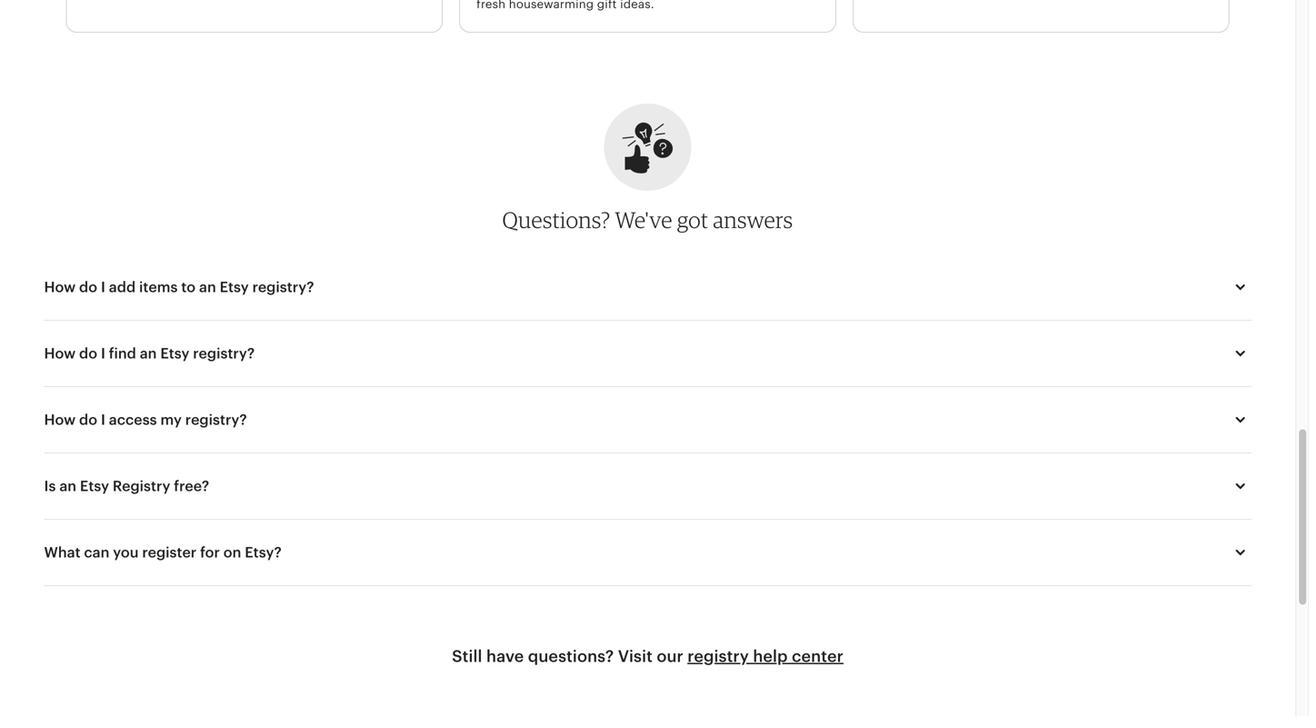 Task type: locate. For each thing, give the bounding box(es) containing it.
3 i from the top
[[101, 412, 105, 428]]

an right find
[[140, 346, 157, 362]]

1 vertical spatial an
[[140, 346, 157, 362]]

i left access
[[101, 412, 105, 428]]

do inside how do i access my registry? dropdown button
[[79, 412, 97, 428]]

i for access
[[101, 412, 105, 428]]

questions? we've got answers
[[503, 206, 793, 233]]

how for how do i access my registry?
[[44, 412, 76, 428]]

do for add
[[79, 279, 97, 296]]

have
[[486, 647, 524, 666]]

an right to
[[199, 279, 216, 296]]

3 how from the top
[[44, 412, 76, 428]]

1 vertical spatial etsy
[[160, 346, 190, 362]]

etsy right find
[[160, 346, 190, 362]]

what can you register for on etsy?
[[44, 545, 282, 561]]

do inside how do i find an etsy registry? dropdown button
[[79, 346, 97, 362]]

how for how do i add items to an etsy registry?
[[44, 279, 76, 296]]

how do i find an etsy registry?
[[44, 346, 255, 362]]

2 do from the top
[[79, 346, 97, 362]]

i
[[101, 279, 105, 296], [101, 346, 105, 362], [101, 412, 105, 428]]

do left find
[[79, 346, 97, 362]]

questions?
[[528, 647, 614, 666]]

i for find
[[101, 346, 105, 362]]

0 vertical spatial etsy
[[220, 279, 249, 296]]

1 vertical spatial do
[[79, 346, 97, 362]]

how do i find an etsy registry? button
[[28, 332, 1268, 376]]

how up is on the bottom left
[[44, 412, 76, 428]]

2 horizontal spatial an
[[199, 279, 216, 296]]

still
[[452, 647, 482, 666]]

i left find
[[101, 346, 105, 362]]

0 vertical spatial registry?
[[252, 279, 314, 296]]

an
[[199, 279, 216, 296], [140, 346, 157, 362], [59, 478, 76, 495]]

add
[[109, 279, 136, 296]]

2 vertical spatial i
[[101, 412, 105, 428]]

find
[[109, 346, 136, 362]]

my
[[160, 412, 182, 428]]

how do i access my registry? button
[[28, 398, 1268, 442]]

how left find
[[44, 346, 76, 362]]

how do i add items to an etsy registry?
[[44, 279, 314, 296]]

2 vertical spatial do
[[79, 412, 97, 428]]

1 vertical spatial i
[[101, 346, 105, 362]]

we've
[[615, 206, 673, 233]]

0 vertical spatial i
[[101, 279, 105, 296]]

2 vertical spatial how
[[44, 412, 76, 428]]

for
[[200, 545, 220, 561]]

1 i from the top
[[101, 279, 105, 296]]

3 do from the top
[[79, 412, 97, 428]]

register
[[142, 545, 197, 561]]

2 vertical spatial etsy
[[80, 478, 109, 495]]

got
[[677, 206, 709, 233]]

etsy
[[220, 279, 249, 296], [160, 346, 190, 362], [80, 478, 109, 495]]

0 vertical spatial how
[[44, 279, 76, 296]]

do inside how do i add items to an etsy registry? dropdown button
[[79, 279, 97, 296]]

do left access
[[79, 412, 97, 428]]

2 how from the top
[[44, 346, 76, 362]]

1 horizontal spatial etsy
[[160, 346, 190, 362]]

how for how do i find an etsy registry?
[[44, 346, 76, 362]]

0 vertical spatial do
[[79, 279, 97, 296]]

2 horizontal spatial etsy
[[220, 279, 249, 296]]

help
[[753, 647, 788, 666]]

1 vertical spatial how
[[44, 346, 76, 362]]

1 do from the top
[[79, 279, 97, 296]]

how do i access my registry?
[[44, 412, 247, 428]]

an right is on the bottom left
[[59, 478, 76, 495]]

0 horizontal spatial etsy
[[80, 478, 109, 495]]

questions?
[[503, 206, 610, 233]]

2 i from the top
[[101, 346, 105, 362]]

do left 'add'
[[79, 279, 97, 296]]

1 horizontal spatial an
[[140, 346, 157, 362]]

how left 'add'
[[44, 279, 76, 296]]

etsy right is on the bottom left
[[80, 478, 109, 495]]

1 how from the top
[[44, 279, 76, 296]]

how
[[44, 279, 76, 296], [44, 346, 76, 362], [44, 412, 76, 428]]

etsy right to
[[220, 279, 249, 296]]

i left 'add'
[[101, 279, 105, 296]]

2 vertical spatial registry?
[[185, 412, 247, 428]]

do
[[79, 279, 97, 296], [79, 346, 97, 362], [79, 412, 97, 428]]

2 vertical spatial an
[[59, 478, 76, 495]]

registry?
[[252, 279, 314, 296], [193, 346, 255, 362], [185, 412, 247, 428]]

0 vertical spatial an
[[199, 279, 216, 296]]



Task type: describe. For each thing, give the bounding box(es) containing it.
is an etsy registry free? button
[[28, 465, 1268, 508]]

do for access
[[79, 412, 97, 428]]

how do i add items to an etsy registry? button
[[28, 266, 1268, 309]]

what
[[44, 545, 81, 561]]

our
[[657, 647, 684, 666]]

free?
[[174, 478, 209, 495]]

to
[[181, 279, 196, 296]]

registry
[[688, 647, 749, 666]]

registry help center link
[[688, 647, 844, 666]]

is an etsy registry free?
[[44, 478, 209, 495]]

access
[[109, 412, 157, 428]]

on
[[223, 545, 241, 561]]

do for find
[[79, 346, 97, 362]]

answers
[[713, 206, 793, 233]]

is
[[44, 478, 56, 495]]

etsy?
[[245, 545, 282, 561]]

can
[[84, 545, 109, 561]]

1 vertical spatial registry?
[[193, 346, 255, 362]]

still have questions? visit our registry help center
[[452, 647, 844, 666]]

registry
[[113, 478, 170, 495]]

center
[[792, 647, 844, 666]]

i for add
[[101, 279, 105, 296]]

visit
[[618, 647, 653, 666]]

you
[[113, 545, 139, 561]]

items
[[139, 279, 178, 296]]

0 horizontal spatial an
[[59, 478, 76, 495]]

what can you register for on etsy? button
[[28, 531, 1268, 575]]



Task type: vqa. For each thing, say whether or not it's contained in the screenshot.
Etsy? at the left
yes



